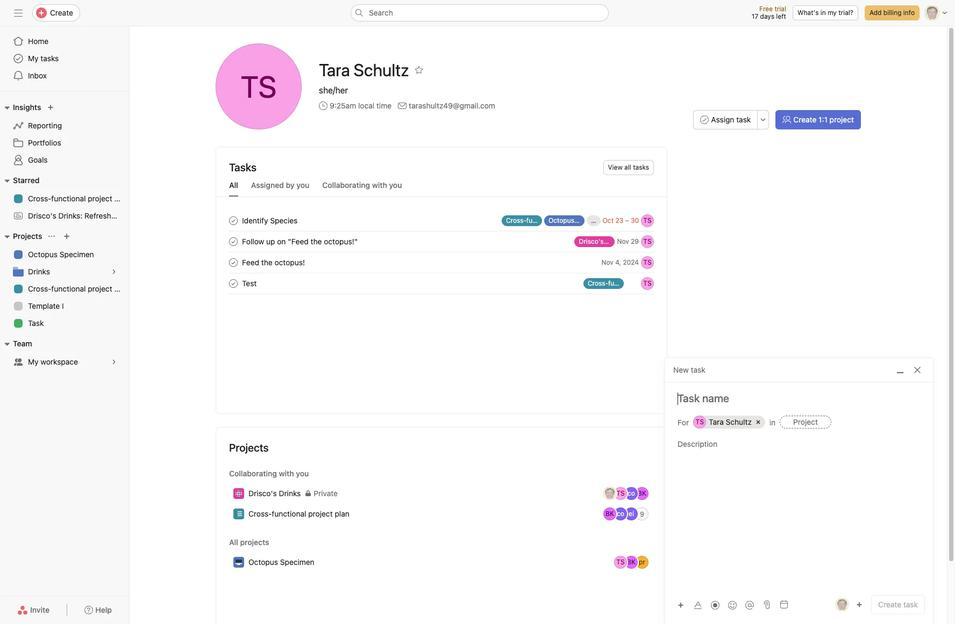 Task type: vqa. For each thing, say whether or not it's contained in the screenshot.
this
no



Task type: describe. For each thing, give the bounding box(es) containing it.
select due date image
[[780, 601, 788, 610]]

plan for 1st cross-functional project plan link from the bottom
[[114, 285, 129, 294]]

help
[[95, 606, 112, 615]]

emoji image
[[728, 602, 737, 610]]

home
[[28, 37, 49, 46]]

functional for cross-functional project plan link in starred element
[[51, 194, 86, 203]]

cross-functional project plan link inside starred element
[[6, 190, 129, 208]]

task
[[28, 319, 44, 328]]

17
[[752, 12, 758, 20]]

4,
[[615, 259, 621, 267]]

formatting image
[[694, 602, 702, 610]]

goals link
[[6, 152, 123, 169]]

create button
[[32, 4, 80, 22]]

assign task
[[711, 115, 751, 124]]

create task
[[878, 601, 918, 610]]

assign
[[711, 115, 734, 124]]

template
[[28, 302, 60, 311]]

portfolios link
[[6, 134, 123, 152]]

29
[[631, 238, 639, 246]]

cross-functional project plan for cross-functional project plan link in starred element
[[28, 194, 129, 203]]

octopus specimen inside projects element
[[28, 250, 94, 259]]

view
[[608, 164, 623, 172]]

add billing info
[[870, 9, 915, 17]]

free trial 17 days left
[[752, 5, 786, 20]]

drisco's inside starred element
[[28, 211, 56, 221]]

create for create 1:1 project
[[794, 115, 817, 124]]

insights
[[13, 103, 41, 112]]

add or remove collaborators from this task image
[[856, 602, 863, 609]]

by
[[286, 181, 295, 190]]

my tasks link
[[6, 50, 123, 67]]

2 horizontal spatial specimen
[[576, 216, 606, 225]]

reporting link
[[6, 117, 123, 134]]

trial?
[[839, 9, 854, 17]]

oct
[[603, 217, 614, 225]]

private
[[314, 489, 338, 499]]

ts inside dialog
[[696, 418, 704, 427]]

oct 23 – 30
[[603, 217, 639, 225]]

tara schultz
[[319, 60, 409, 80]]

tasks inside button
[[633, 164, 649, 172]]

billing
[[884, 9, 902, 17]]

2024
[[623, 259, 639, 267]]

record a video image
[[711, 602, 720, 610]]

insights element
[[0, 98, 129, 171]]

hide sidebar image
[[14, 9, 23, 17]]

see details, drinks image
[[111, 269, 117, 275]]

local
[[358, 101, 374, 110]]

nov 29
[[617, 238, 639, 246]]

1 horizontal spatial specimen
[[280, 558, 314, 567]]

invite button
[[10, 601, 57, 621]]

species
[[270, 216, 298, 225]]

assigned
[[251, 181, 284, 190]]

2 cross-functional project plan link from the top
[[6, 281, 129, 298]]

0 vertical spatial the
[[311, 237, 322, 246]]

view all tasks button
[[603, 160, 654, 175]]

attach a file or paste an image image
[[763, 601, 771, 610]]

completed image for follow
[[227, 235, 240, 248]]

template i
[[28, 302, 64, 311]]

2 horizontal spatial octopus
[[549, 216, 574, 225]]

new project or portfolio image
[[64, 233, 70, 240]]

collaborating for collaborating with you
[[322, 181, 370, 190]]

create for create task
[[878, 601, 901, 610]]

in inside button
[[821, 9, 826, 17]]

task link
[[6, 315, 123, 332]]

starred
[[13, 176, 39, 185]]

team
[[13, 339, 32, 349]]

more options image
[[760, 117, 767, 123]]

cross- for 1st cross-functional project plan link from the bottom
[[28, 285, 51, 294]]

project down private on the left
[[308, 510, 333, 519]]

pr
[[639, 559, 645, 567]]

project down see details, drinks icon
[[88, 285, 112, 294]]

nov 4, 2024
[[602, 259, 639, 267]]

on
[[277, 237, 286, 246]]

tara
[[709, 418, 724, 427]]

left
[[776, 12, 786, 20]]

in inside dialog
[[770, 418, 776, 427]]

assign task button
[[693, 110, 758, 130]]

trial
[[775, 5, 786, 13]]

ja button
[[835, 598, 850, 613]]

create 1:1 project
[[794, 115, 854, 124]]

1 vertical spatial projects
[[229, 442, 269, 454]]

create 1:1 project button
[[776, 110, 861, 130]]

0 horizontal spatial drisco's drinks
[[248, 489, 301, 499]]

specimen inside projects element
[[60, 250, 94, 259]]

computer image
[[236, 560, 242, 566]]

completed checkbox for follow up on "feed the octopus!"
[[227, 235, 240, 248]]

nov 29 button
[[617, 238, 639, 246]]

3 completed image from the top
[[227, 277, 240, 290]]

all projects
[[229, 538, 269, 548]]

with you
[[279, 470, 309, 479]]

all
[[229, 181, 238, 190]]

ja inside button
[[839, 601, 846, 609]]

2 horizontal spatial octopus specimen
[[549, 216, 606, 225]]

identify species
[[242, 216, 298, 225]]

goals
[[28, 155, 48, 165]]

tasks tabs tab list
[[216, 180, 667, 197]]

portfolios
[[28, 138, 61, 147]]

inbox
[[28, 71, 47, 80]]

2 vertical spatial cross-functional project plan
[[248, 510, 350, 519]]

help button
[[78, 601, 119, 621]]

functional for 1st cross-functional project plan link from the bottom
[[51, 285, 86, 294]]

assigned by you
[[251, 181, 309, 190]]

search
[[369, 8, 393, 17]]

0 vertical spatial drinks
[[606, 237, 625, 246]]

2 vertical spatial cross-
[[248, 510, 272, 519]]

invite
[[30, 606, 50, 615]]

2 ts button from the top
[[641, 235, 654, 248]]

feed
[[242, 258, 259, 267]]

completed image for feed
[[227, 256, 240, 269]]

projects element
[[0, 227, 129, 335]]

1 vertical spatial drisco's
[[579, 237, 604, 246]]

collaborating for collaborating with you
[[229, 470, 277, 479]]

0 horizontal spatial ja
[[606, 490, 613, 498]]

0 horizontal spatial co
[[617, 510, 624, 518]]

team button
[[0, 338, 32, 351]]

new task
[[673, 366, 705, 375]]

all
[[624, 164, 631, 172]]

completed checkbox for identify species
[[227, 214, 240, 227]]

9
[[640, 511, 644, 519]]

2 vertical spatial bk
[[627, 559, 636, 567]]

for
[[678, 418, 689, 427]]

task for create task
[[903, 601, 918, 610]]

days
[[760, 12, 774, 20]]

up
[[266, 237, 275, 246]]

2 vertical spatial drisco's
[[248, 489, 277, 499]]

2 vertical spatial plan
[[335, 510, 350, 519]]

my workspace link
[[6, 354, 123, 371]]

nov 4, 2024 button
[[602, 259, 639, 267]]



Task type: locate. For each thing, give the bounding box(es) containing it.
1 horizontal spatial co
[[628, 490, 635, 498]]

create inside popup button
[[50, 8, 73, 17]]

global element
[[0, 26, 129, 91]]

1 vertical spatial drinks
[[28, 267, 50, 276]]

starred element
[[0, 171, 192, 227]]

show options, current sort, top image
[[49, 233, 55, 240]]

1 vertical spatial octopus specimen
[[28, 250, 94, 259]]

tarashultz49@gmail.com link
[[409, 100, 495, 112]]

plan down see details, drinks icon
[[114, 285, 129, 294]]

drisco's drinks down oct
[[579, 237, 625, 246]]

bk
[[638, 490, 646, 498], [606, 510, 614, 518], [627, 559, 636, 567]]

create for create
[[50, 8, 73, 17]]

toolbar inside dialog
[[673, 598, 759, 613]]

cross- inside starred element
[[28, 194, 51, 203]]

completed image
[[227, 235, 240, 248], [227, 256, 240, 269], [227, 277, 240, 290]]

time
[[376, 101, 392, 110]]

octopus!
[[275, 258, 305, 267]]

1 completed checkbox from the top
[[227, 214, 240, 227]]

1 vertical spatial the
[[261, 258, 273, 267]]

cross-
[[28, 194, 51, 203], [28, 285, 51, 294], [248, 510, 272, 519]]

"feed
[[288, 237, 309, 246]]

tasks down home
[[41, 54, 59, 63]]

at mention image
[[745, 602, 754, 610]]

1 completed checkbox from the top
[[227, 256, 240, 269]]

create right add or remove collaborators from this task icon
[[878, 601, 901, 610]]

plan inside projects element
[[114, 285, 129, 294]]

cross-functional project plan for 1st cross-functional project plan link from the bottom
[[28, 285, 129, 294]]

0 vertical spatial octopus
[[549, 216, 574, 225]]

2 vertical spatial create
[[878, 601, 901, 610]]

bk left pr
[[627, 559, 636, 567]]

schultz
[[726, 418, 752, 427]]

view all tasks
[[608, 164, 649, 172]]

2 you from the left
[[389, 181, 402, 190]]

1 vertical spatial cross-functional project plan
[[28, 285, 129, 294]]

0 vertical spatial task
[[736, 115, 751, 124]]

1 horizontal spatial ja
[[839, 601, 846, 609]]

in
[[821, 9, 826, 17], [770, 418, 776, 427]]

identify
[[242, 216, 268, 225]]

ja
[[606, 490, 613, 498], [839, 601, 846, 609]]

1 vertical spatial ja
[[839, 601, 846, 609]]

you for assigned by you
[[296, 181, 309, 190]]

0 vertical spatial functional
[[51, 194, 86, 203]]

see details, my workspace image
[[111, 359, 117, 366]]

octopus down "show options, current sort, top" image
[[28, 250, 58, 259]]

octopus specimen link up drisco's drinks link
[[544, 215, 606, 226]]

projects up collaborating with you
[[229, 442, 269, 454]]

drisco's down collaborating with you
[[248, 489, 277, 499]]

0 vertical spatial plan
[[114, 194, 129, 203]]

collaborating left with
[[322, 181, 370, 190]]

task
[[736, 115, 751, 124], [903, 601, 918, 610]]

4 ts button from the top
[[641, 277, 654, 290]]

1 vertical spatial completed checkbox
[[227, 235, 240, 248]]

1 ts button from the top
[[641, 214, 654, 227]]

1 you from the left
[[296, 181, 309, 190]]

drinks inside 'link'
[[28, 267, 50, 276]]

search button
[[351, 4, 609, 22]]

functional
[[51, 194, 86, 203], [51, 285, 86, 294], [272, 510, 306, 519]]

2 horizontal spatial bk
[[638, 490, 646, 498]]

0 horizontal spatial in
[[770, 418, 776, 427]]

1 vertical spatial bk
[[606, 510, 614, 518]]

the
[[311, 237, 322, 246], [261, 258, 273, 267]]

1 horizontal spatial in
[[821, 9, 826, 17]]

1 horizontal spatial octopus specimen link
[[544, 215, 606, 226]]

project
[[793, 418, 818, 427]]

0 vertical spatial projects
[[13, 232, 42, 241]]

project up the 'drisco's drinks: refreshment recommendation' link
[[88, 194, 112, 203]]

0 horizontal spatial tasks
[[41, 54, 59, 63]]

2 my from the top
[[28, 358, 38, 367]]

the right the feed
[[261, 258, 273, 267]]

1 vertical spatial specimen
[[60, 250, 94, 259]]

inbox link
[[6, 67, 123, 84]]

0 vertical spatial ja
[[606, 490, 613, 498]]

project inside 'button'
[[830, 115, 854, 124]]

follow
[[242, 237, 264, 246]]

collaborating inside tasks tabs tab list
[[322, 181, 370, 190]]

tasks inside 'global' element
[[41, 54, 59, 63]]

completed image
[[227, 214, 240, 227]]

0 vertical spatial completed checkbox
[[227, 256, 240, 269]]

project inside starred element
[[88, 194, 112, 203]]

0 vertical spatial completed image
[[227, 235, 240, 248]]

teams element
[[0, 335, 129, 373]]

1 vertical spatial completed checkbox
[[227, 277, 240, 290]]

1 vertical spatial tasks
[[633, 164, 649, 172]]

create inside 'button'
[[794, 115, 817, 124]]

drinks left 29
[[606, 237, 625, 246]]

0 vertical spatial co
[[628, 490, 635, 498]]

collaborating
[[322, 181, 370, 190], [229, 470, 277, 479]]

drinks:
[[58, 211, 82, 221]]

drinks link
[[6, 264, 123, 281]]

functional down drinks 'link'
[[51, 285, 86, 294]]

my for my workspace
[[28, 358, 38, 367]]

drisco's drinks
[[579, 237, 625, 246], [248, 489, 301, 499]]

nov for nov 4, 2024
[[602, 259, 614, 267]]

1 horizontal spatial octopus
[[248, 558, 278, 567]]

globe image
[[236, 491, 242, 498]]

free
[[759, 5, 773, 13]]

1 horizontal spatial create
[[794, 115, 817, 124]]

1 vertical spatial cross-functional project plan link
[[6, 281, 129, 298]]

plan inside starred element
[[114, 194, 129, 203]]

reporting
[[28, 121, 62, 130]]

2 vertical spatial drinks
[[279, 489, 301, 499]]

0 vertical spatial octopus specimen
[[549, 216, 606, 225]]

cross- for cross-functional project plan link in starred element
[[28, 194, 51, 203]]

0 horizontal spatial task
[[736, 115, 751, 124]]

projects left "show options, current sort, top" image
[[13, 232, 42, 241]]

in left project
[[770, 418, 776, 427]]

drisco's drinks link
[[575, 236, 625, 247]]

cross- down starred at the left of page
[[28, 194, 51, 203]]

collaborating with you
[[229, 470, 309, 479]]

tarashultz49@gmail.com
[[409, 101, 495, 110]]

cross- inside projects element
[[28, 285, 51, 294]]

octopus specimen up drinks 'link'
[[28, 250, 94, 259]]

octopus specimen up drisco's drinks link
[[549, 216, 606, 225]]

0 vertical spatial completed checkbox
[[227, 214, 240, 227]]

project right "1:1"
[[830, 115, 854, 124]]

Task name text field
[[665, 392, 934, 407]]

1 vertical spatial co
[[617, 510, 624, 518]]

dialog containing new task
[[665, 359, 934, 625]]

projects inside dropdown button
[[13, 232, 42, 241]]

i
[[62, 302, 64, 311]]

octopus specimen down all projects
[[248, 558, 314, 567]]

the right "feed
[[311, 237, 322, 246]]

0 horizontal spatial bk
[[606, 510, 614, 518]]

she/her
[[319, 86, 348, 95]]

drinks down with you at the bottom of the page
[[279, 489, 301, 499]]

tasks right all
[[633, 164, 649, 172]]

…
[[591, 216, 596, 225]]

octopus left …
[[549, 216, 574, 225]]

my inside my tasks link
[[28, 54, 38, 63]]

you right with
[[389, 181, 402, 190]]

9:25am local time
[[330, 101, 392, 110]]

nov left 4,
[[602, 259, 614, 267]]

octopus down all projects
[[248, 558, 278, 567]]

close image
[[913, 366, 922, 375]]

add billing info button
[[865, 5, 920, 20]]

3 ts button from the top
[[641, 256, 654, 269]]

plan down private on the left
[[335, 510, 350, 519]]

template i link
[[6, 298, 123, 315]]

plan for cross-functional project plan link in starred element
[[114, 194, 129, 203]]

toolbar
[[673, 598, 759, 613]]

1 horizontal spatial bk
[[627, 559, 636, 567]]

1 vertical spatial octopus specimen link
[[6, 246, 123, 264]]

drinks up template
[[28, 267, 50, 276]]

0 horizontal spatial octopus specimen link
[[6, 246, 123, 264]]

1 horizontal spatial task
[[903, 601, 918, 610]]

1 vertical spatial plan
[[114, 285, 129, 294]]

workspace
[[41, 358, 78, 367]]

my down "team"
[[28, 358, 38, 367]]

bk left el
[[606, 510, 614, 518]]

2 vertical spatial octopus
[[248, 558, 278, 567]]

my up inbox
[[28, 54, 38, 63]]

add
[[870, 9, 882, 17]]

completed checkbox left identify
[[227, 214, 240, 227]]

projects
[[13, 232, 42, 241], [229, 442, 269, 454]]

Completed checkbox
[[227, 214, 240, 227], [227, 235, 240, 248]]

1 my from the top
[[28, 54, 38, 63]]

dialog
[[665, 359, 934, 625]]

in left my
[[821, 9, 826, 17]]

bk up 9
[[638, 490, 646, 498]]

plan up drisco's drinks: refreshment recommendation
[[114, 194, 129, 203]]

home link
[[6, 33, 123, 50]]

drisco's drinks: refreshment recommendation
[[28, 211, 192, 221]]

project
[[830, 115, 854, 124], [88, 194, 112, 203], [88, 285, 112, 294], [308, 510, 333, 519]]

create left "1:1"
[[794, 115, 817, 124]]

what's
[[798, 9, 819, 17]]

0 vertical spatial cross-
[[28, 194, 51, 203]]

my tasks
[[28, 54, 59, 63]]

1 vertical spatial cross-
[[28, 285, 51, 294]]

functional up drinks:
[[51, 194, 86, 203]]

drisco's up "show options, current sort, top" image
[[28, 211, 56, 221]]

0 horizontal spatial octopus
[[28, 250, 58, 259]]

list image
[[236, 511, 242, 518]]

1 vertical spatial create
[[794, 115, 817, 124]]

cross-functional project plan down private on the left
[[248, 510, 350, 519]]

2 completed checkbox from the top
[[227, 277, 240, 290]]

nov
[[617, 238, 629, 246], [602, 259, 614, 267]]

2 vertical spatial completed image
[[227, 277, 240, 290]]

1 horizontal spatial octopus specimen
[[248, 558, 314, 567]]

0 horizontal spatial you
[[296, 181, 309, 190]]

completed checkbox left follow
[[227, 235, 240, 248]]

el
[[629, 510, 634, 518]]

0 horizontal spatial create
[[50, 8, 73, 17]]

cross-functional project plan link up drinks:
[[6, 190, 129, 208]]

cross- up template
[[28, 285, 51, 294]]

1 horizontal spatial drisco's drinks
[[579, 237, 625, 246]]

2 vertical spatial specimen
[[280, 558, 314, 567]]

2 horizontal spatial drisco's
[[579, 237, 604, 246]]

1 vertical spatial my
[[28, 358, 38, 367]]

1 vertical spatial task
[[903, 601, 918, 610]]

octopus specimen link
[[544, 215, 606, 226], [6, 246, 123, 264]]

nov for nov 29
[[617, 238, 629, 246]]

octopus
[[549, 216, 574, 225], [28, 250, 58, 259], [248, 558, 278, 567]]

insert an object image
[[678, 603, 684, 609]]

drisco's drinks down collaborating with you
[[248, 489, 301, 499]]

create
[[50, 8, 73, 17], [794, 115, 817, 124], [878, 601, 901, 610]]

cross- right list icon
[[248, 510, 272, 519]]

collaborating up the 'globe' icon
[[229, 470, 277, 479]]

feed the octopus!
[[242, 258, 305, 267]]

octopus inside projects element
[[28, 250, 58, 259]]

1 vertical spatial nov
[[602, 259, 614, 267]]

new image
[[48, 104, 54, 111]]

you for collaborating with you
[[389, 181, 402, 190]]

1 horizontal spatial projects
[[229, 442, 269, 454]]

create up home link
[[50, 8, 73, 17]]

co up el
[[628, 490, 635, 498]]

functional inside starred element
[[51, 194, 86, 203]]

1 vertical spatial drisco's drinks
[[248, 489, 301, 499]]

drinks
[[606, 237, 625, 246], [28, 267, 50, 276], [279, 489, 301, 499]]

2 horizontal spatial drinks
[[606, 237, 625, 246]]

tara schultz
[[709, 418, 752, 427]]

1 horizontal spatial drisco's
[[248, 489, 277, 499]]

1 horizontal spatial the
[[311, 237, 322, 246]]

cross-functional project plan inside projects element
[[28, 285, 129, 294]]

cross-functional project plan link
[[6, 190, 129, 208], [6, 281, 129, 298]]

1 vertical spatial collaborating
[[229, 470, 277, 479]]

0 vertical spatial create
[[50, 8, 73, 17]]

0 vertical spatial specimen
[[576, 216, 606, 225]]

cross-functional project plan up drinks:
[[28, 194, 129, 203]]

search list box
[[351, 4, 609, 22]]

2 completed image from the top
[[227, 256, 240, 269]]

1 horizontal spatial you
[[389, 181, 402, 190]]

0 horizontal spatial drisco's
[[28, 211, 56, 221]]

task for assign task
[[736, 115, 751, 124]]

with
[[372, 181, 387, 190]]

my inside "my workspace" 'link'
[[28, 358, 38, 367]]

1 cross-functional project plan link from the top
[[6, 190, 129, 208]]

–
[[625, 217, 629, 225]]

functional down with you at the bottom of the page
[[272, 510, 306, 519]]

nov left 29
[[617, 238, 629, 246]]

1 vertical spatial functional
[[51, 285, 86, 294]]

2 completed checkbox from the top
[[227, 235, 240, 248]]

add to starred image
[[415, 66, 423, 74]]

completed checkbox left the feed
[[227, 256, 240, 269]]

0 vertical spatial drisco's
[[28, 211, 56, 221]]

0 vertical spatial cross-functional project plan link
[[6, 190, 129, 208]]

completed image left the feed
[[227, 256, 240, 269]]

1 vertical spatial in
[[770, 418, 776, 427]]

octopus specimen link down the new project or portfolio icon
[[6, 246, 123, 264]]

2 vertical spatial octopus specimen
[[248, 558, 314, 567]]

cross-functional project plan inside starred element
[[28, 194, 129, 203]]

co left el
[[617, 510, 624, 518]]

you right by
[[296, 181, 309, 190]]

minimize image
[[896, 366, 905, 375]]

0 horizontal spatial drinks
[[28, 267, 50, 276]]

ts button
[[641, 214, 654, 227], [641, 235, 654, 248], [641, 256, 654, 269], [641, 277, 654, 290]]

completed image left the test
[[227, 277, 240, 290]]

2 vertical spatial functional
[[272, 510, 306, 519]]

what's in my trial?
[[798, 9, 854, 17]]

0 horizontal spatial the
[[261, 258, 273, 267]]

task left more options icon
[[736, 115, 751, 124]]

my workspace
[[28, 358, 78, 367]]

completed checkbox for test
[[227, 277, 240, 290]]

0 horizontal spatial specimen
[[60, 250, 94, 259]]

my for my tasks
[[28, 54, 38, 63]]

0 vertical spatial in
[[821, 9, 826, 17]]

0 vertical spatial bk
[[638, 490, 646, 498]]

cross-functional project plan link up i at the left of the page
[[6, 281, 129, 298]]

0 vertical spatial drisco's drinks
[[579, 237, 625, 246]]

1 vertical spatial octopus
[[28, 250, 58, 259]]

Completed checkbox
[[227, 256, 240, 269], [227, 277, 240, 290]]

0 horizontal spatial collaborating
[[229, 470, 277, 479]]

2 horizontal spatial create
[[878, 601, 901, 610]]

tasks
[[41, 54, 59, 63], [633, 164, 649, 172]]

functional inside projects element
[[51, 285, 86, 294]]

drisco's drinks: refreshment recommendation link
[[6, 208, 192, 225]]

completed checkbox left the test
[[227, 277, 240, 290]]

create task button
[[871, 596, 925, 615]]

completed image left follow
[[227, 235, 240, 248]]

cross-functional project plan down drinks 'link'
[[28, 285, 129, 294]]

octopus specimen
[[549, 216, 606, 225], [28, 250, 94, 259], [248, 558, 314, 567]]

0 vertical spatial collaborating
[[322, 181, 370, 190]]

create inside button
[[878, 601, 901, 610]]

starred button
[[0, 174, 39, 187]]

1 horizontal spatial collaborating
[[322, 181, 370, 190]]

23
[[615, 217, 623, 225]]

1 horizontal spatial tasks
[[633, 164, 649, 172]]

test
[[242, 279, 257, 288]]

task right add or remove collaborators from this task icon
[[903, 601, 918, 610]]

tasks
[[229, 161, 257, 174]]

completed checkbox for feed the octopus!
[[227, 256, 240, 269]]

drisco's down …
[[579, 237, 604, 246]]

1 completed image from the top
[[227, 235, 240, 248]]

0 horizontal spatial projects
[[13, 232, 42, 241]]

0 vertical spatial my
[[28, 54, 38, 63]]

follow up on "feed the octopus!"
[[242, 237, 358, 246]]



